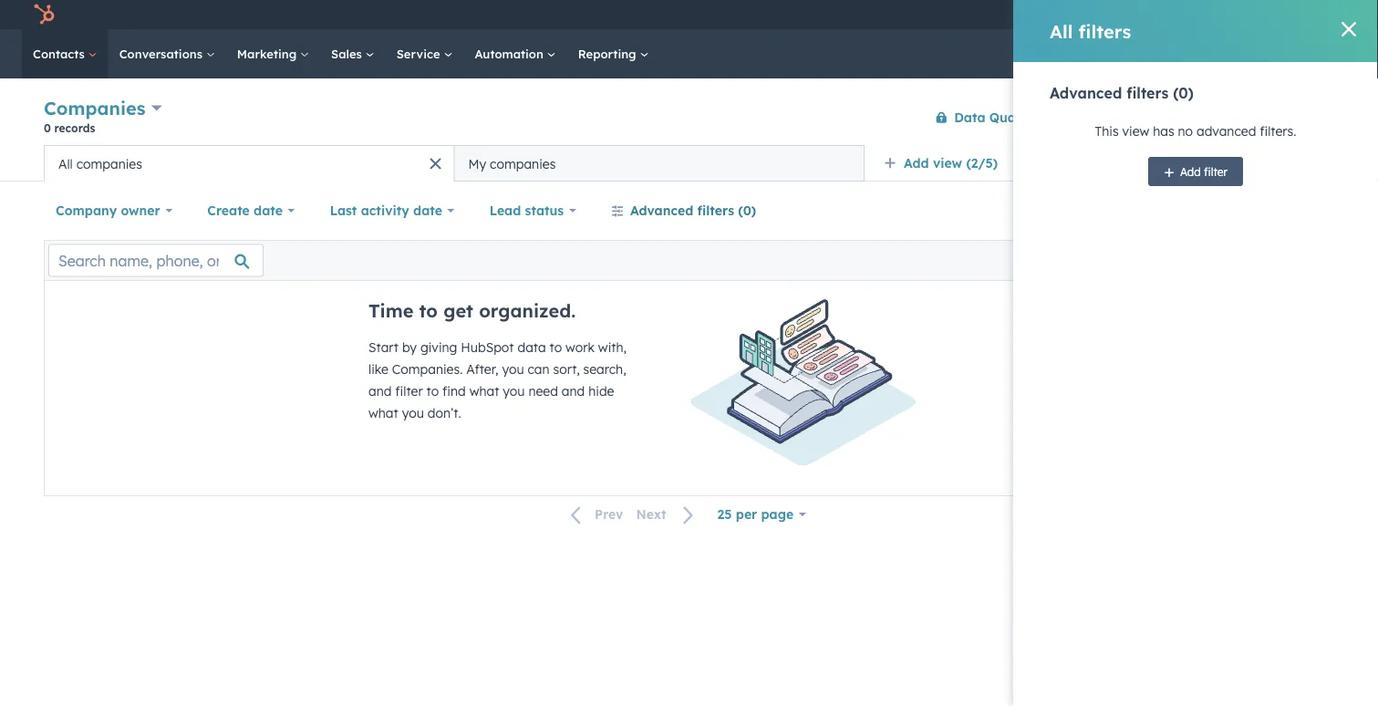 Task type: vqa. For each thing, say whether or not it's contained in the screenshot.
Automation link
yes



Task type: locate. For each thing, give the bounding box(es) containing it.
0 vertical spatial view
[[1123, 123, 1150, 139]]

get
[[444, 299, 474, 322]]

settings link
[[1203, 5, 1226, 24]]

all inside 'button'
[[58, 156, 73, 172]]

0 vertical spatial create
[[1234, 110, 1268, 124]]

add inside popup button
[[904, 155, 929, 171]]

1 vertical spatial you
[[503, 383, 525, 399]]

0 vertical spatial all
[[1050, 20, 1073, 42]]

reporting link
[[567, 29, 660, 78]]

filter down 'advanced'
[[1204, 165, 1228, 178]]

companies right "my"
[[490, 156, 556, 172]]

company owner button
[[44, 193, 185, 229]]

has
[[1153, 123, 1175, 139]]

view left has on the top of page
[[1123, 123, 1150, 139]]

add for add view (2/5)
[[904, 155, 929, 171]]

1 horizontal spatial advanced
[[1050, 84, 1122, 102]]

close image
[[1342, 22, 1357, 36]]

1 horizontal spatial view
[[1123, 123, 1150, 139]]

all for all companies
[[58, 156, 73, 172]]

lead status
[[490, 203, 564, 219]]

2 vertical spatial you
[[402, 405, 424, 421]]

advanced filters (0) down my companies button
[[630, 203, 756, 219]]

1 vertical spatial create
[[207, 203, 250, 219]]

2 vertical spatial filters
[[698, 203, 734, 219]]

1 companies from the left
[[76, 156, 142, 172]]

25 per page button
[[706, 496, 818, 533]]

1 date from the left
[[254, 203, 283, 219]]

filters left marketplaces image at the right top of the page
[[1079, 20, 1132, 42]]

my companies
[[469, 156, 556, 172]]

0 vertical spatial filters
[[1079, 20, 1132, 42]]

filters
[[1079, 20, 1132, 42], [1127, 84, 1169, 102], [698, 203, 734, 219]]

you
[[502, 361, 524, 377], [503, 383, 525, 399], [402, 405, 424, 421]]

advanced filters (0)
[[1050, 84, 1194, 102], [630, 203, 756, 219]]

by
[[402, 339, 417, 355]]

last
[[330, 203, 357, 219]]

filters down my companies button
[[698, 203, 734, 219]]

filter
[[1204, 165, 1228, 178], [395, 383, 423, 399]]

companies
[[76, 156, 142, 172], [490, 156, 556, 172]]

you left need
[[503, 383, 525, 399]]

you left "can"
[[502, 361, 524, 377]]

1 vertical spatial view
[[933, 155, 963, 171]]

view left (2/5)
[[933, 155, 963, 171]]

date right "activity"
[[413, 203, 442, 219]]

0 horizontal spatial all
[[58, 156, 73, 172]]

what down after,
[[470, 383, 499, 399]]

1 vertical spatial filters
[[1127, 84, 1169, 102]]

company owner
[[56, 203, 160, 219]]

add view (2/5) button
[[872, 145, 1021, 182]]

you left don't.
[[402, 405, 424, 421]]

view for (2/5)
[[933, 155, 963, 171]]

1 horizontal spatial all
[[1050, 20, 1073, 42]]

date
[[254, 203, 283, 219], [413, 203, 442, 219]]

with,
[[598, 339, 627, 355]]

0 horizontal spatial advanced
[[630, 203, 694, 219]]

my
[[469, 156, 486, 172]]

create for create date
[[207, 203, 250, 219]]

data quality
[[954, 109, 1037, 125]]

companies
[[44, 97, 146, 120]]

2 vertical spatial to
[[427, 383, 439, 399]]

1 vertical spatial (0)
[[738, 203, 756, 219]]

page
[[761, 506, 794, 522]]

menu containing apple
[[1052, 0, 1357, 29]]

contacts
[[33, 46, 88, 61]]

add inside button
[[1181, 165, 1201, 178]]

2 companies from the left
[[490, 156, 556, 172]]

0 horizontal spatial advanced filters (0)
[[630, 203, 756, 219]]

filters up the import
[[1127, 84, 1169, 102]]

advanced down my companies button
[[630, 203, 694, 219]]

1 horizontal spatial date
[[413, 203, 442, 219]]

after,
[[466, 361, 499, 377]]

0 horizontal spatial date
[[254, 203, 283, 219]]

1 horizontal spatial advanced filters (0)
[[1050, 84, 1194, 102]]

status
[[525, 203, 564, 219]]

work
[[566, 339, 595, 355]]

companies inside 'button'
[[76, 156, 142, 172]]

menu
[[1052, 0, 1357, 29]]

2 date from the left
[[413, 203, 442, 219]]

all down 0 records
[[58, 156, 73, 172]]

1 horizontal spatial filter
[[1204, 165, 1228, 178]]

to
[[419, 299, 438, 322], [550, 339, 562, 355], [427, 383, 439, 399]]

owner
[[121, 203, 160, 219]]

0 vertical spatial filter
[[1204, 165, 1228, 178]]

company
[[1271, 110, 1319, 124]]

companies inside button
[[490, 156, 556, 172]]

import button
[[1140, 103, 1207, 132]]

help button
[[1169, 0, 1200, 29]]

create down all companies 'button' on the left of page
[[207, 203, 250, 219]]

and down the sort,
[[562, 383, 585, 399]]

0 horizontal spatial companies
[[76, 156, 142, 172]]

no
[[1178, 123, 1193, 139]]

next button
[[630, 503, 706, 527]]

time to get organized.
[[369, 299, 576, 322]]

marketing link
[[226, 29, 320, 78]]

(0)
[[1174, 84, 1194, 102], [738, 203, 756, 219]]

1 horizontal spatial and
[[562, 383, 585, 399]]

companies button
[[44, 95, 162, 121]]

create left company
[[1234, 110, 1268, 124]]

all
[[1050, 20, 1073, 42], [58, 156, 73, 172]]

this view has no advanced filters.
[[1095, 123, 1297, 139]]

add left (2/5)
[[904, 155, 929, 171]]

lead
[[490, 203, 521, 219]]

filter down companies. at the bottom of page
[[395, 383, 423, 399]]

0 horizontal spatial view
[[933, 155, 963, 171]]

1 vertical spatial all
[[58, 156, 73, 172]]

1 vertical spatial what
[[369, 405, 398, 421]]

advanced up actions popup button
[[1050, 84, 1122, 102]]

companies up company owner
[[76, 156, 142, 172]]

0 vertical spatial (0)
[[1174, 84, 1194, 102]]

0 horizontal spatial what
[[369, 405, 398, 421]]

sales
[[331, 46, 366, 61]]

prev
[[595, 507, 624, 522]]

add for add filter
[[1181, 165, 1201, 178]]

0
[[44, 121, 51, 135]]

0 horizontal spatial and
[[369, 383, 392, 399]]

create
[[1234, 110, 1268, 124], [207, 203, 250, 219]]

to left find
[[427, 383, 439, 399]]

create inside popup button
[[207, 203, 250, 219]]

per
[[736, 506, 757, 522]]

0 records
[[44, 121, 95, 135]]

create inside button
[[1234, 110, 1268, 124]]

1 horizontal spatial what
[[470, 383, 499, 399]]

companies.
[[392, 361, 463, 377]]

date down all companies 'button' on the left of page
[[254, 203, 283, 219]]

settings image
[[1207, 8, 1223, 24]]

to left "get"
[[419, 299, 438, 322]]

data
[[954, 109, 986, 125]]

advanced filters (0) up "this"
[[1050, 84, 1194, 102]]

0 horizontal spatial create
[[207, 203, 250, 219]]

1 horizontal spatial add
[[1181, 165, 1201, 178]]

1 vertical spatial advanced filters (0)
[[630, 203, 756, 219]]

and down like
[[369, 383, 392, 399]]

1 vertical spatial advanced
[[630, 203, 694, 219]]

0 vertical spatial to
[[419, 299, 438, 322]]

find
[[443, 383, 466, 399]]

companies banner
[[44, 94, 1335, 145]]

1 horizontal spatial create
[[1234, 110, 1268, 124]]

1 vertical spatial to
[[550, 339, 562, 355]]

quality
[[990, 109, 1037, 125]]

what
[[470, 383, 499, 399], [369, 405, 398, 421]]

marketplaces image
[[1138, 8, 1154, 25]]

0 horizontal spatial add
[[904, 155, 929, 171]]

records
[[54, 121, 95, 135]]

all left upgrade
[[1050, 20, 1073, 42]]

what down like
[[369, 405, 398, 421]]

2 and from the left
[[562, 383, 585, 399]]

filters.
[[1260, 123, 1297, 139]]

add down 'no'
[[1181, 165, 1201, 178]]

view inside the add view (2/5) popup button
[[933, 155, 963, 171]]

0 horizontal spatial filter
[[395, 383, 423, 399]]

view
[[1123, 123, 1150, 139], [933, 155, 963, 171]]

filters inside button
[[698, 203, 734, 219]]

1 horizontal spatial companies
[[490, 156, 556, 172]]

1 vertical spatial filter
[[395, 383, 423, 399]]

0 horizontal spatial (0)
[[738, 203, 756, 219]]

to right the data
[[550, 339, 562, 355]]

don't.
[[428, 405, 461, 421]]



Task type: describe. For each thing, give the bounding box(es) containing it.
25
[[718, 506, 732, 522]]

bob builder image
[[1275, 6, 1292, 23]]

hubspot
[[461, 339, 514, 355]]

(0) inside button
[[738, 203, 756, 219]]

need
[[529, 383, 558, 399]]

organized.
[[479, 299, 576, 322]]

can
[[528, 361, 550, 377]]

hide
[[589, 383, 614, 399]]

create company button
[[1218, 103, 1335, 132]]

sales link
[[320, 29, 386, 78]]

create date button
[[196, 193, 307, 229]]

1 and from the left
[[369, 383, 392, 399]]

import
[[1155, 110, 1192, 124]]

apple button
[[1265, 0, 1355, 29]]

all companies
[[58, 156, 142, 172]]

advanced filters (0) inside button
[[630, 203, 756, 219]]

automation
[[475, 46, 547, 61]]

hubspot image
[[33, 4, 55, 26]]

start
[[369, 339, 399, 355]]

actions button
[[1049, 103, 1129, 132]]

automation link
[[464, 29, 567, 78]]

hubspot link
[[22, 4, 68, 26]]

lead status button
[[478, 193, 588, 229]]

last activity date button
[[318, 193, 467, 229]]

create for create company
[[1234, 110, 1268, 124]]

like
[[369, 361, 389, 377]]

marketplaces button
[[1127, 0, 1165, 29]]

0 vertical spatial what
[[470, 383, 499, 399]]

create date
[[207, 203, 283, 219]]

0 vertical spatial advanced filters (0)
[[1050, 84, 1194, 102]]

sort,
[[553, 361, 580, 377]]

companies for my companies
[[490, 156, 556, 172]]

all filters
[[1050, 20, 1132, 42]]

notifications button
[[1230, 0, 1261, 29]]

upgrade image
[[1054, 8, 1070, 24]]

filter inside button
[[1204, 165, 1228, 178]]

upgrade
[[1074, 8, 1123, 23]]

create company
[[1234, 110, 1319, 124]]

reporting
[[578, 46, 640, 61]]

25 per page
[[718, 506, 794, 522]]

activity
[[361, 203, 409, 219]]

date inside popup button
[[254, 203, 283, 219]]

all for all filters
[[1050, 20, 1073, 42]]

next
[[636, 507, 667, 522]]

data quality button
[[923, 99, 1038, 135]]

advanced inside button
[[630, 203, 694, 219]]

actions
[[1064, 110, 1102, 124]]

search,
[[584, 361, 626, 377]]

add filter
[[1181, 165, 1228, 178]]

contacts link
[[22, 29, 108, 78]]

my companies button
[[454, 145, 865, 182]]

time
[[369, 299, 414, 322]]

all companies button
[[44, 145, 454, 182]]

(2/5)
[[967, 155, 998, 171]]

company
[[56, 203, 117, 219]]

data
[[518, 339, 546, 355]]

advanced filters (0) button
[[599, 193, 768, 229]]

1 horizontal spatial (0)
[[1174, 84, 1194, 102]]

apple
[[1296, 7, 1328, 22]]

help image
[[1176, 8, 1192, 25]]

Search name, phone, or domain search field
[[48, 244, 264, 277]]

filter inside 'start by giving hubspot data to work with, like companies. after, you can sort, search, and filter to find what you need and hide what you don't.'
[[395, 383, 423, 399]]

this
[[1095, 123, 1119, 139]]

service
[[397, 46, 444, 61]]

notifications image
[[1237, 8, 1254, 25]]

add view (2/5)
[[904, 155, 998, 171]]

0 vertical spatial you
[[502, 361, 524, 377]]

companies for all companies
[[76, 156, 142, 172]]

service link
[[386, 29, 464, 78]]

add filter button
[[1149, 157, 1244, 186]]

start by giving hubspot data to work with, like companies. after, you can sort, search, and filter to find what you need and hide what you don't.
[[369, 339, 627, 421]]

advanced
[[1197, 123, 1257, 139]]

last activity date
[[330, 203, 442, 219]]

view for has
[[1123, 123, 1150, 139]]

prev button
[[560, 503, 630, 527]]

search button
[[1331, 38, 1362, 69]]

search image
[[1340, 47, 1353, 60]]

0 vertical spatial advanced
[[1050, 84, 1122, 102]]

giving
[[421, 339, 457, 355]]

Search HubSpot search field
[[1122, 38, 1346, 69]]

date inside popup button
[[413, 203, 442, 219]]

pagination navigation
[[560, 503, 706, 527]]

conversations
[[119, 46, 206, 61]]

marketing
[[237, 46, 300, 61]]



